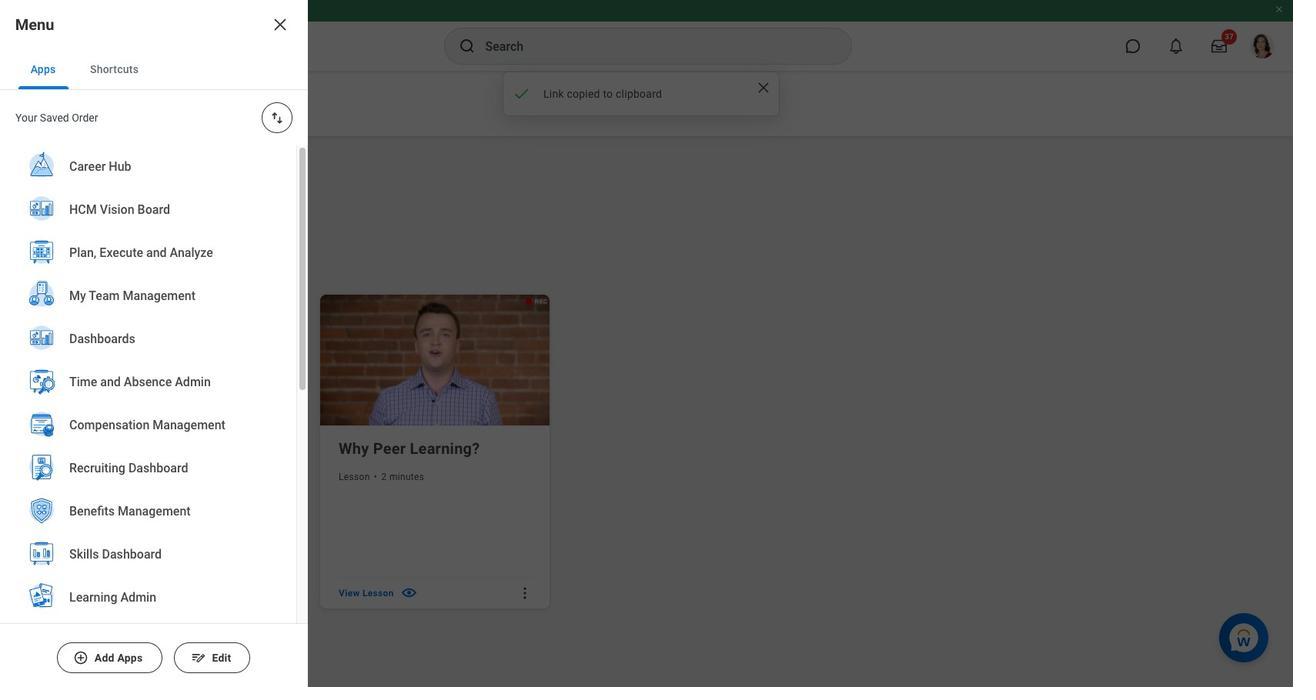 Task type: describe. For each thing, give the bounding box(es) containing it.
digital marketing research image
[[66, 295, 299, 427]]

view course
[[85, 588, 140, 599]]

dashboard for recruiting dashboard
[[129, 461, 188, 476]]

why peer learning? list
[[62, 290, 569, 613]]

admin inside 'link'
[[175, 375, 211, 390]]

my for my team management
[[69, 289, 86, 303]]

compensation
[[69, 418, 150, 433]]

plan,
[[69, 246, 97, 260]]

edit button
[[175, 643, 251, 674]]

hcm vision board link
[[18, 189, 278, 233]]

peer
[[373, 440, 406, 458]]

later
[[145, 249, 188, 270]]

recruiting
[[69, 461, 125, 476]]

skills
[[69, 548, 99, 562]]

link copied to clipboard dialog
[[503, 72, 780, 116]]

my team management link
[[18, 275, 278, 320]]

career
[[69, 159, 106, 174]]

apps button
[[18, 49, 69, 89]]

text edit image
[[191, 651, 206, 666]]

execute
[[100, 246, 143, 260]]

learning admin
[[69, 591, 156, 605]]

minutes
[[390, 472, 425, 483]]

why peer learning? link
[[339, 438, 534, 460]]

check image
[[513, 85, 531, 103]]

dashboards link
[[18, 318, 278, 363]]

plus circle image
[[73, 651, 89, 666]]

dashboard for skills dashboard
[[102, 548, 162, 562]]

2 for 2 minutes
[[382, 472, 387, 483]]

paths
[[139, 655, 187, 676]]

learning admin link
[[18, 577, 278, 621]]

0 vertical spatial course
[[85, 472, 115, 483]]

add
[[95, 652, 115, 665]]

benefits management
[[69, 504, 191, 519]]

learning paths
[[62, 655, 187, 676]]

my library
[[62, 167, 206, 203]]

to
[[603, 88, 613, 100]]

order
[[72, 112, 98, 124]]

shortcuts button
[[78, 49, 151, 89]]

time and absence admin
[[69, 375, 211, 390]]

2 days
[[127, 472, 155, 483]]

menu
[[15, 15, 54, 34]]

library for my library
[[111, 167, 206, 203]]

compensation management
[[69, 418, 226, 433]]

2 for 2 days
[[127, 472, 132, 483]]

view lesson
[[339, 588, 394, 599]]

and inside 'link'
[[100, 375, 121, 390]]

0 vertical spatial management
[[123, 289, 196, 303]]

days
[[135, 472, 155, 483]]

recruiting dashboard
[[69, 461, 188, 476]]

view for view course
[[85, 588, 106, 599]]

profile logan mcneil element
[[1241, 29, 1285, 63]]

benefits management link
[[18, 491, 278, 535]]

shortcuts
[[90, 63, 139, 75]]

link
[[544, 88, 564, 100]]



Task type: vqa. For each thing, say whether or not it's contained in the screenshot.
bottommost Apps
yes



Task type: locate. For each thing, give the bounding box(es) containing it.
close environment banner image
[[1275, 5, 1285, 14]]

2 view from the left
[[339, 588, 360, 599]]

management for benefits management
[[118, 504, 191, 519]]

skills dashboard link
[[18, 534, 278, 578]]

1 vertical spatial learning
[[69, 591, 117, 605]]

edit
[[212, 652, 232, 665]]

2 vertical spatial learning
[[62, 655, 134, 676]]

0 vertical spatial library
[[79, 85, 137, 106]]

hub
[[109, 159, 131, 174]]

admin right absence
[[175, 375, 211, 390]]

2 left minutes
[[382, 472, 387, 483]]

analyze
[[170, 246, 213, 260]]

management down the days
[[118, 504, 191, 519]]

x image
[[271, 15, 290, 34]]

library inside my library my learning
[[79, 85, 137, 106]]

0 vertical spatial dashboard
[[129, 461, 188, 476]]

arrow left image
[[23, 95, 39, 111]]

visible image for view course
[[146, 585, 163, 603]]

time and absence admin link
[[18, 361, 278, 406]]

your
[[15, 112, 37, 124]]

plan, execute and analyze
[[69, 246, 213, 260]]

1 view from the left
[[85, 588, 106, 599]]

list
[[0, 146, 296, 688]]

my for my library my learning
[[49, 85, 75, 106]]

course up the benefits
[[85, 472, 115, 483]]

my left team
[[69, 289, 86, 303]]

apps right add
[[118, 652, 143, 665]]

why peer learning?
[[339, 440, 480, 458]]

admin down skills dashboard link
[[120, 591, 156, 605]]

0 horizontal spatial visible image
[[146, 585, 163, 603]]

my up your saved order
[[49, 85, 75, 106]]

time
[[69, 375, 97, 390]]

notifications large image
[[1169, 39, 1184, 54]]

sort image
[[270, 110, 285, 126]]

1 horizontal spatial admin
[[175, 375, 211, 390]]

1 vertical spatial dashboard
[[102, 548, 162, 562]]

1 vertical spatial library
[[111, 167, 206, 203]]

and
[[146, 246, 167, 260], [100, 375, 121, 390]]

1 2 from the left
[[127, 472, 132, 483]]

0 horizontal spatial admin
[[120, 591, 156, 605]]

saved right your
[[40, 112, 69, 124]]

inbox large image
[[1212, 39, 1228, 54]]

0 vertical spatial and
[[146, 246, 167, 260]]

absence
[[124, 375, 172, 390]]

board
[[138, 203, 170, 217]]

add apps button
[[57, 643, 162, 674]]

career hub
[[69, 159, 131, 174]]

0 horizontal spatial 2
[[127, 472, 132, 483]]

library for my library my learning
[[79, 85, 137, 106]]

pay cycle command center image
[[26, 621, 69, 662]]

visible image down skills dashboard link
[[146, 585, 163, 603]]

1 horizontal spatial view
[[339, 588, 360, 599]]

career hub link
[[18, 146, 278, 190]]

management down later
[[123, 289, 196, 303]]

visible image for view lesson
[[400, 585, 418, 603]]

saved
[[40, 112, 69, 124], [62, 249, 112, 270]]

library
[[79, 85, 137, 106], [111, 167, 206, 203]]

1 vertical spatial saved
[[62, 249, 112, 270]]

0 vertical spatial admin
[[175, 375, 211, 390]]

and right time
[[100, 375, 121, 390]]

apps
[[31, 63, 56, 75], [118, 652, 143, 665]]

1 vertical spatial lesson
[[363, 588, 394, 599]]

learning
[[67, 109, 110, 122], [69, 591, 117, 605], [62, 655, 134, 676]]

1 vertical spatial and
[[100, 375, 121, 390]]

1 vertical spatial admin
[[120, 591, 156, 605]]

apps up arrow left image
[[31, 63, 56, 75]]

x image
[[756, 80, 772, 95]]

course down skills dashboard
[[109, 588, 140, 599]]

0 horizontal spatial apps
[[31, 63, 56, 75]]

learning inside learning admin link
[[69, 591, 117, 605]]

lesson
[[339, 472, 370, 483], [363, 588, 394, 599]]

0 vertical spatial lesson
[[339, 472, 370, 483]]

0 vertical spatial learning
[[67, 109, 110, 122]]

admin
[[175, 375, 211, 390], [120, 591, 156, 605]]

dashboard inside 'link'
[[129, 461, 188, 476]]

your saved order
[[15, 112, 98, 124]]

plan, execute and analyze link
[[18, 232, 278, 276]]

vision
[[100, 203, 134, 217]]

2 left the days
[[127, 472, 132, 483]]

view
[[85, 588, 106, 599], [339, 588, 360, 599]]

global navigation dialog
[[0, 0, 308, 688]]

2 visible image from the left
[[400, 585, 418, 603]]

management down time and absence admin 'link'
[[153, 418, 226, 433]]

saved inside global navigation dialog
[[40, 112, 69, 124]]

dashboard down the benefits management
[[102, 548, 162, 562]]

1 horizontal spatial and
[[146, 246, 167, 260]]

visible image right view lesson
[[400, 585, 418, 603]]

learning for learning admin
[[69, 591, 117, 605]]

and right for
[[146, 246, 167, 260]]

my
[[49, 85, 75, 106], [49, 109, 64, 122], [62, 167, 104, 203], [69, 289, 86, 303]]

list inside global navigation dialog
[[0, 146, 296, 688]]

management for compensation management
[[153, 418, 226, 433]]

skills dashboard
[[69, 548, 162, 562]]

dashboard down compensation management link
[[129, 461, 188, 476]]

hcm vision board
[[69, 203, 170, 217]]

compensation management link
[[18, 404, 278, 449]]

why
[[339, 440, 369, 458]]

saved for later
[[62, 249, 188, 270]]

my left hub
[[62, 167, 104, 203]]

learning inside my library my learning
[[67, 109, 110, 122]]

0 vertical spatial saved
[[40, 112, 69, 124]]

copied
[[567, 88, 600, 100]]

2
[[127, 472, 132, 483], [382, 472, 387, 483]]

0 horizontal spatial view
[[85, 588, 106, 599]]

my library my learning
[[49, 85, 137, 122]]

why peer learning? image
[[320, 295, 553, 427]]

0 horizontal spatial and
[[100, 375, 121, 390]]

add apps
[[95, 652, 143, 665]]

learning?
[[410, 440, 480, 458]]

1 horizontal spatial apps
[[118, 652, 143, 665]]

0 vertical spatial apps
[[31, 63, 56, 75]]

1 vertical spatial management
[[153, 418, 226, 433]]

clipboard
[[616, 88, 662, 100]]

1 vertical spatial apps
[[118, 652, 143, 665]]

team
[[89, 289, 120, 303]]

my for my library
[[62, 167, 104, 203]]

visible image
[[146, 585, 163, 603], [400, 585, 418, 603]]

my team management
[[69, 289, 196, 303]]

tab list containing apps
[[0, 49, 308, 90]]

link copied to clipboard
[[544, 88, 662, 100]]

hcm
[[69, 203, 97, 217]]

learning for learning paths
[[62, 655, 134, 676]]

my inside global navigation dialog
[[69, 289, 86, 303]]

search image
[[458, 37, 476, 55]]

management
[[123, 289, 196, 303], [153, 418, 226, 433], [118, 504, 191, 519]]

dashboards
[[69, 332, 135, 347]]

1 horizontal spatial 2
[[382, 472, 387, 483]]

recruiting dashboard link
[[18, 447, 278, 492]]

benefits
[[69, 504, 115, 519]]

1 vertical spatial course
[[109, 588, 140, 599]]

banner
[[0, 0, 1294, 71]]

course
[[85, 472, 115, 483], [109, 588, 140, 599]]

tab list
[[0, 49, 308, 90]]

1 visible image from the left
[[146, 585, 163, 603]]

saved up team
[[62, 249, 112, 270]]

list containing career hub
[[0, 146, 296, 688]]

2 minutes
[[382, 472, 425, 483]]

view for view lesson
[[339, 588, 360, 599]]

1 horizontal spatial visible image
[[400, 585, 418, 603]]

for
[[117, 249, 141, 270]]

2 2 from the left
[[382, 472, 387, 483]]

dashboard
[[129, 461, 188, 476], [102, 548, 162, 562]]

2 vertical spatial management
[[118, 504, 191, 519]]

my left order
[[49, 109, 64, 122]]



